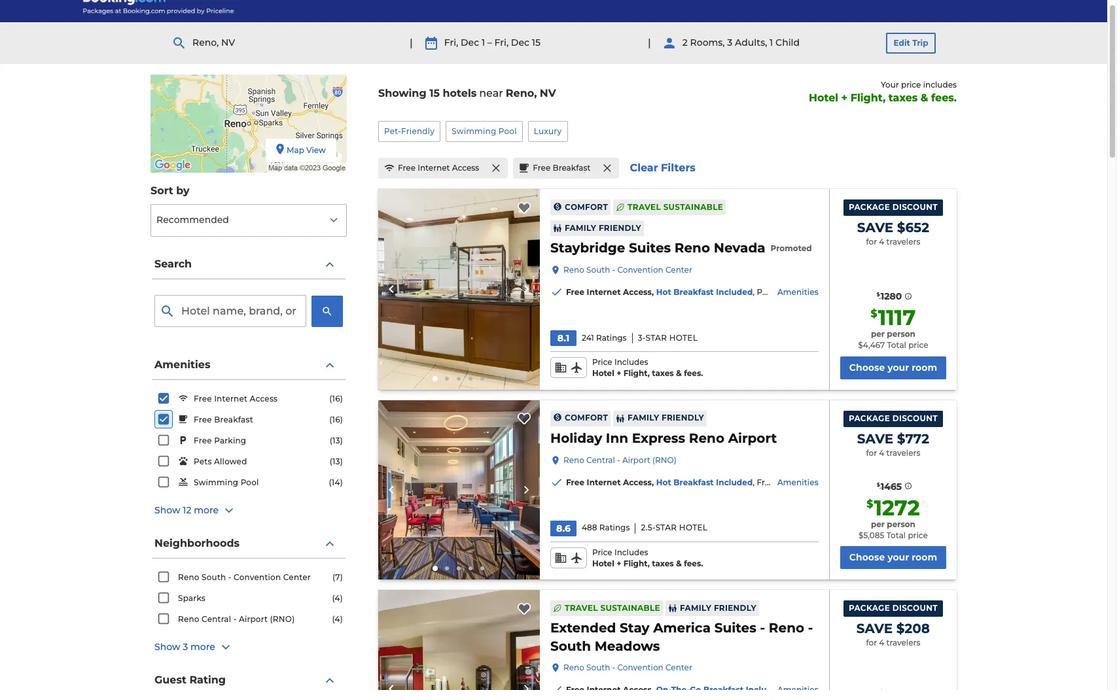 Task type: vqa. For each thing, say whether or not it's contained in the screenshot.


Task type: locate. For each thing, give the bounding box(es) containing it.
1 (13) from the top
[[330, 436, 343, 446]]

price inside the $ 1117 per person $4,467 total price
[[909, 341, 929, 350]]

for 4 travelers
[[867, 237, 921, 247], [867, 448, 921, 458], [867, 639, 921, 649]]

2 travelers from the top
[[887, 448, 921, 458]]

amenities for 1117
[[778, 288, 819, 297]]

allowed
[[214, 457, 247, 467]]

$4,467
[[859, 341, 886, 350]]

includes down 3-
[[615, 358, 649, 368]]

2 vertical spatial travelers
[[887, 639, 921, 649]]

0 vertical spatial reno south - convention center
[[564, 265, 693, 275]]

2 package from the top
[[849, 414, 891, 424]]

package up save $772
[[849, 414, 891, 424]]

(16) for free internet access
[[330, 394, 343, 404]]

room for 1117
[[912, 362, 938, 374]]

discount up the "$652"
[[893, 203, 938, 212]]

amenities for 1272
[[778, 478, 819, 488]]

0 vertical spatial save
[[858, 220, 894, 236]]

2 room from the top
[[912, 552, 938, 564]]

hot for 1117
[[657, 288, 672, 297]]

(rno) down the holiday inn express reno airport element
[[653, 456, 677, 466]]

go to image #3 image
[[457, 377, 461, 381], [457, 567, 461, 571]]

0 vertical spatial package
[[849, 203, 891, 212]]

0 vertical spatial &
[[921, 92, 929, 104]]

amenities button
[[152, 351, 346, 381]]

flight, down 3-
[[624, 369, 650, 379]]

go to image #1 image for 1272
[[433, 567, 438, 572]]

1 price includes hotel + flight, taxes & fees. from the top
[[593, 358, 704, 379]]

per for 1272
[[872, 520, 885, 530]]

1 left child
[[770, 37, 774, 49]]

discount
[[893, 203, 938, 212], [893, 414, 938, 424], [893, 604, 938, 614]]

go to image #4 image
[[469, 377, 473, 381], [469, 567, 473, 571]]

your for 1272
[[888, 552, 910, 564]]

2 go to image #4 image from the top
[[469, 567, 473, 571]]

2 package discount from the top
[[849, 414, 938, 424]]

0 vertical spatial for 4 travelers
[[867, 237, 921, 247]]

fees. down includes
[[932, 92, 958, 104]]

0 vertical spatial show
[[155, 505, 180, 517]]

2 includes from the top
[[615, 548, 649, 558]]

total inside $ 1272 per person $5,085 total price
[[887, 531, 907, 541]]

+ inside your price includes hotel + flight, taxes & fees.
[[842, 92, 848, 104]]

comfort for 1117
[[565, 202, 609, 212]]

$ inside $ 1280
[[877, 291, 881, 298]]

1 horizontal spatial pool,
[[916, 478, 936, 488]]

2 rooms, 3 adults, 1 child
[[683, 37, 800, 49]]

family for inn
[[628, 414, 660, 423]]

per inside $ 1272 per person $5,085 total price
[[872, 520, 885, 530]]

$ left 1117 on the right
[[871, 308, 878, 320]]

package up the save $208
[[849, 604, 891, 614]]

travelers down "$772"
[[887, 448, 921, 458]]

convention down meadows
[[618, 664, 664, 674]]

fitness right the 1465
[[938, 478, 967, 488]]

internet
[[418, 163, 450, 173], [587, 288, 621, 297], [214, 394, 248, 404], [587, 478, 621, 488]]

2 go to image #5 image from the top
[[481, 567, 485, 571]]

choose your room
[[850, 362, 938, 374], [850, 552, 938, 564]]

extended stay america suites - reno - south meadows element
[[551, 620, 819, 656]]

2 vertical spatial fees.
[[685, 559, 704, 569]]

discount for 1272
[[893, 414, 938, 424]]

0 vertical spatial reno,
[[193, 37, 219, 49]]

discount up the $208
[[893, 604, 938, 614]]

price
[[593, 358, 613, 368], [593, 548, 613, 558]]

reno, right near
[[506, 87, 537, 100]]

-
[[613, 265, 616, 275], [618, 456, 621, 466], [228, 573, 232, 583], [234, 615, 237, 625], [761, 621, 766, 637], [809, 621, 814, 637], [613, 664, 616, 674]]

1 vertical spatial suites
[[715, 621, 757, 637]]

flight, for 1117
[[624, 369, 650, 379]]

convention for extended
[[618, 664, 664, 674]]

& down 2.5-star hotel
[[677, 559, 682, 569]]

hot for 1272
[[657, 478, 672, 488]]

person
[[888, 330, 916, 339], [888, 520, 916, 530]]

3 left adults,
[[728, 37, 733, 49]]

person inside the $ 1117 per person $4,467 total price
[[888, 330, 916, 339]]

(rno)
[[653, 456, 677, 466], [270, 615, 295, 625]]

1 room from the top
[[912, 362, 938, 374]]

internet down pet-friendly
[[418, 163, 450, 173]]

0 vertical spatial hot
[[657, 288, 672, 297]]

1 horizontal spatial suites
[[715, 621, 757, 637]]

2 vertical spatial pets
[[813, 478, 831, 488]]

sustainable down filters
[[664, 202, 724, 212]]

$ 1465
[[877, 481, 903, 493]]

0 vertical spatial taxes
[[889, 92, 918, 104]]

1 comfort from the top
[[565, 202, 609, 212]]

1 vertical spatial travel
[[565, 604, 599, 614]]

center down extended stay america suites - reno - south meadows
[[666, 664, 693, 674]]

breakfast down the luxury
[[553, 163, 591, 173]]

2 discount from the top
[[893, 414, 938, 424]]

0 horizontal spatial allowed,
[[777, 288, 812, 297]]

map view
[[287, 145, 326, 155]]

package up save $652
[[849, 203, 891, 212]]

choose your room button
[[841, 357, 947, 380], [841, 547, 947, 570]]

go to image #3 image for 1272
[[457, 567, 461, 571]]

taxes for 1117
[[652, 369, 674, 379]]

1 go to image #2 image from the top
[[446, 377, 450, 381]]

edit trip button
[[887, 33, 937, 54]]

star for 1272
[[656, 524, 677, 533]]

airport
[[729, 431, 777, 447], [623, 456, 651, 466], [1036, 478, 1064, 488], [239, 615, 268, 625]]

friendly
[[402, 126, 435, 136], [599, 223, 642, 233], [662, 414, 705, 423], [714, 604, 757, 614]]

1 package discount from the top
[[849, 203, 938, 212]]

1 person from the top
[[888, 330, 916, 339]]

Hotel name, brand, or keyword text field
[[155, 295, 307, 327]]

fees. down 2.5-star hotel
[[685, 559, 704, 569]]

family friendly for inn
[[628, 414, 705, 423]]

1 vertical spatial choose your room
[[850, 552, 938, 564]]

0 vertical spatial fitness
[[882, 288, 911, 297]]

$ 1117 per person $4,467 total price
[[859, 305, 929, 350]]

south up sparks
[[202, 573, 226, 583]]

go to image #5 image
[[481, 377, 485, 381], [481, 567, 485, 571]]

1 vertical spatial price
[[593, 548, 613, 558]]

total
[[888, 341, 907, 350], [887, 531, 907, 541]]

save $652
[[858, 220, 930, 236]]

price for 1117
[[909, 341, 929, 350]]

1 (4) from the top
[[332, 594, 343, 604]]

pets down nevada
[[757, 288, 775, 297]]

4 down save $772
[[880, 448, 885, 458]]

holiday inn express reno airport element
[[551, 430, 777, 448]]

| up showing at the top left of page
[[410, 37, 413, 49]]

2 vertical spatial amenities
[[778, 478, 819, 488]]

$652
[[898, 220, 930, 236]]

accessible
[[980, 288, 1022, 297]]

2
[[683, 37, 688, 49]]

0 vertical spatial go to image #2 image
[[446, 377, 450, 381]]

2.5-star hotel
[[641, 524, 708, 533]]

travelers for 1117
[[887, 237, 921, 247]]

reno south - convention center down neighborhoods dropdown button
[[178, 573, 311, 583]]

(16) for free breakfast
[[330, 415, 343, 425]]

3
[[728, 37, 733, 49], [183, 642, 188, 654]]

1 horizontal spatial family
[[628, 414, 660, 423]]

reno south - convention center for extended
[[564, 664, 693, 674]]

reno south - convention center for staybridge
[[564, 265, 693, 275]]

0 vertical spatial travel
[[628, 202, 661, 212]]

america
[[654, 621, 711, 637]]

fri, left –
[[445, 37, 459, 49]]

fees.
[[932, 92, 958, 104], [685, 369, 704, 379], [685, 559, 704, 569]]

save for 1117
[[858, 220, 894, 236]]

$ inside the $ 1117 per person $4,467 total price
[[871, 308, 878, 320]]

discount for 1117
[[893, 203, 938, 212]]

comfort for 1272
[[565, 414, 609, 423]]

hotel inside your price includes hotel + flight, taxes & fees.
[[810, 92, 839, 104]]

1 horizontal spatial 1
[[770, 37, 774, 49]]

free breakfast button
[[514, 158, 620, 179]]

3 inside button
[[183, 642, 188, 654]]

1 go to image #3 image from the top
[[457, 377, 461, 381]]

package discount
[[849, 203, 938, 212], [849, 414, 938, 424], [849, 604, 938, 614]]

0 vertical spatial choose
[[850, 362, 886, 374]]

(16)
[[330, 394, 343, 404], [330, 415, 343, 425]]

swimming pool down the allowed
[[194, 478, 259, 488]]

,
[[652, 288, 654, 297], [753, 288, 755, 297], [652, 478, 654, 488], [753, 478, 755, 488]]

show for amenities
[[155, 505, 180, 517]]

1 vertical spatial more
[[191, 642, 215, 654]]

0 horizontal spatial center,
[[913, 288, 942, 297]]

+ for 1117
[[617, 369, 622, 379]]

included for 1272
[[717, 478, 753, 488]]

4 for 1272
[[880, 448, 885, 458]]

$ left 1272
[[867, 498, 874, 511]]

more for neighborhoods
[[191, 642, 215, 654]]

1 vertical spatial central
[[202, 615, 231, 625]]

2 | from the left
[[648, 37, 652, 49]]

discount up "$772"
[[893, 414, 938, 424]]

1 per from the top
[[872, 330, 885, 339]]

breakfast up parking
[[214, 415, 253, 425]]

hot down staybridge suites reno nevada
[[657, 288, 672, 297]]

0 vertical spatial package discount
[[849, 203, 938, 212]]

star
[[646, 333, 668, 343], [656, 524, 677, 533]]

2 1 from the left
[[770, 37, 774, 49]]

package discount up save $652
[[849, 203, 938, 212]]

0 horizontal spatial nv
[[221, 37, 235, 49]]

free internet access , hot breakfast included , free parking, pets allowed, swimming pool, fitness center, kitchen, airport shuttle, spa, 
[[567, 478, 1118, 488]]

south down meadows
[[587, 664, 611, 674]]

0 vertical spatial go to image #5 image
[[481, 377, 485, 381]]

1 go to image #4 image from the top
[[469, 377, 473, 381]]

price inside $ 1272 per person $5,085 total price
[[909, 531, 929, 541]]

pool up the show 12 more button
[[241, 478, 259, 488]]

1 for from the top
[[867, 237, 878, 247]]

$ for 1117
[[871, 308, 878, 320]]

holiday inn express reno airport
[[551, 431, 777, 447]]

1 vertical spatial choose
[[850, 552, 886, 564]]

1117
[[879, 305, 916, 331]]

2 vertical spatial breakfast image
[[379, 591, 540, 691]]

1 package from the top
[[849, 203, 891, 212]]

total inside the $ 1117 per person $4,467 total price
[[888, 341, 907, 350]]

1 go to image #5 image from the top
[[481, 377, 485, 381]]

0 vertical spatial (13)
[[330, 436, 343, 446]]

included
[[717, 288, 753, 297], [717, 478, 753, 488]]

choose your room button for 1272
[[841, 547, 947, 570]]

2 (4) from the top
[[332, 615, 343, 625]]

1 hot from the top
[[657, 288, 672, 297]]

1 vertical spatial person
[[888, 520, 916, 530]]

breakfast up 2.5-star hotel
[[674, 478, 714, 488]]

2 vertical spatial photo carousel region
[[379, 591, 540, 691]]

1 vertical spatial (rno)
[[270, 615, 295, 625]]

price inside your price includes hotel + flight, taxes & fees.
[[902, 80, 922, 90]]

free
[[398, 163, 416, 173], [533, 163, 551, 173], [567, 288, 585, 297], [194, 394, 212, 404], [194, 415, 212, 425], [194, 436, 212, 446], [567, 478, 585, 488], [757, 478, 775, 488]]

price down 1117 on the right
[[909, 341, 929, 350]]

| for 2 rooms, 3 adults, 1 child
[[648, 37, 652, 49]]

0 vertical spatial free breakfast
[[533, 163, 591, 173]]

$ left 1280
[[877, 291, 881, 298]]

show 3 more button
[[155, 641, 343, 656]]

1 vertical spatial total
[[887, 531, 907, 541]]

$ inside $ 1272 per person $5,085 total price
[[867, 498, 874, 511]]

reno inside staybridge suites reno nevada - promoted element
[[675, 240, 711, 256]]

taxes for 1272
[[652, 559, 674, 569]]

star for 1117
[[646, 333, 668, 343]]

person down 1280
[[888, 330, 916, 339]]

2 go to image #1 image from the top
[[433, 567, 438, 572]]

2 vertical spatial price
[[909, 531, 929, 541]]

0 horizontal spatial fitness
[[882, 288, 911, 297]]

pets
[[757, 288, 775, 297], [194, 457, 212, 467], [813, 478, 831, 488]]

1 includes from the top
[[615, 358, 649, 368]]

1 discount from the top
[[893, 203, 938, 212]]

amenities inside "dropdown button"
[[155, 359, 211, 371]]

1 your from the top
[[888, 362, 910, 374]]

$
[[877, 291, 881, 298], [871, 308, 878, 320], [877, 482, 881, 488], [867, 498, 874, 511]]

1 vertical spatial +
[[617, 369, 622, 379]]

2 (16) from the top
[[330, 415, 343, 425]]

travelers down the "$652"
[[887, 237, 921, 247]]

express
[[632, 431, 686, 447]]

$ inside $ 1465
[[877, 482, 881, 488]]

1 (16) from the top
[[330, 394, 343, 404]]

choose your room for 1117
[[850, 362, 938, 374]]

ratings right 241
[[597, 333, 627, 343]]

choose your room down $5,085
[[850, 552, 938, 564]]

stay
[[620, 621, 650, 637]]

1 breakfast image from the top
[[379, 189, 540, 390]]

for 4 travelers for 1117
[[867, 237, 921, 247]]

0 vertical spatial photo carousel region
[[379, 189, 540, 390]]

parking
[[214, 436, 246, 446]]

kitchen,
[[945, 288, 978, 297], [1000, 478, 1034, 488]]

taxes down 2.5-star hotel
[[652, 559, 674, 569]]

go to image #1 image
[[433, 376, 438, 382], [433, 567, 438, 572]]

1 vertical spatial go to image #5 image
[[481, 567, 485, 571]]

2 breakfast image from the top
[[379, 401, 540, 581]]

package discount up save $772
[[849, 414, 938, 424]]

0 horizontal spatial 1
[[482, 37, 485, 49]]

1 photo carousel region from the top
[[379, 189, 540, 390]]

price includes hotel + flight, taxes & fees. down 3-
[[593, 358, 704, 379]]

more inside button
[[191, 642, 215, 654]]

per up $5,085
[[872, 520, 885, 530]]

0 horizontal spatial pool,
[[860, 288, 880, 297]]

total right $4,467
[[888, 341, 907, 350]]

flight, down your
[[851, 92, 886, 104]]

| left 2
[[648, 37, 652, 49]]

free internet access down amenities "dropdown button" on the bottom
[[194, 394, 278, 404]]

included left parking,
[[717, 478, 753, 488]]

family friendly up the holiday inn express reno airport element
[[628, 414, 705, 423]]

person for 1117
[[888, 330, 916, 339]]

family friendly up staybridge
[[565, 223, 642, 233]]

1 dec from the left
[[461, 37, 480, 49]]

show inside button
[[155, 642, 180, 654]]

photo carousel region for 1272
[[379, 401, 540, 581]]

ratings right 488 at the right bottom of page
[[600, 524, 630, 533]]

family
[[565, 223, 597, 233], [628, 414, 660, 423], [680, 604, 712, 614]]

1 4 from the top
[[880, 237, 885, 247]]

0 vertical spatial central
[[587, 456, 616, 466]]

show for neighborhoods
[[155, 642, 180, 654]]

search
[[155, 258, 192, 270]]

2 (13) from the top
[[330, 457, 343, 467]]

1 vertical spatial 3
[[183, 642, 188, 654]]

your
[[888, 362, 910, 374], [888, 552, 910, 564]]

(13) for free parking
[[330, 436, 343, 446]]

1 | from the left
[[410, 37, 413, 49]]

pool,
[[860, 288, 880, 297], [916, 478, 936, 488]]

0 vertical spatial comfort
[[565, 202, 609, 212]]

adults,
[[736, 37, 768, 49]]

1 vertical spatial price
[[909, 341, 929, 350]]

1 vertical spatial amenities
[[155, 359, 211, 371]]

0 vertical spatial included
[[717, 288, 753, 297]]

0 vertical spatial ratings
[[597, 333, 627, 343]]

2 choose your room from the top
[[850, 552, 938, 564]]

2 vertical spatial package discount
[[849, 604, 938, 614]]

kitchen, left accessible
[[945, 288, 978, 297]]

0 horizontal spatial suites
[[629, 240, 671, 256]]

friendly up the holiday inn express reno airport element
[[662, 414, 705, 423]]

convention down neighborhoods dropdown button
[[234, 573, 281, 583]]

recommended button
[[151, 204, 347, 237]]

family up america
[[680, 604, 712, 614]]

0 vertical spatial 3
[[728, 37, 733, 49]]

includes
[[615, 358, 649, 368], [615, 548, 649, 558]]

, down nevada
[[753, 288, 755, 297]]

4 down the save $208
[[880, 639, 885, 649]]

travel sustainable up stay
[[565, 604, 661, 614]]

1 included from the top
[[717, 288, 753, 297]]

price down 488 ratings
[[593, 548, 613, 558]]

2 hot from the top
[[657, 478, 672, 488]]

0 vertical spatial star
[[646, 333, 668, 343]]

1 horizontal spatial reno,
[[506, 87, 537, 100]]

1 vertical spatial breakfast image
[[379, 401, 540, 581]]

0 horizontal spatial pets
[[194, 457, 212, 467]]

1 horizontal spatial fitness
[[938, 478, 967, 488]]

travel sustainable
[[628, 202, 724, 212], [565, 604, 661, 614]]

2 vertical spatial center
[[666, 664, 693, 674]]

for 4 travelers down save $772
[[867, 448, 921, 458]]

2 price includes hotel + flight, taxes & fees. from the top
[[593, 548, 704, 569]]

1 horizontal spatial sustainable
[[664, 202, 724, 212]]

1 go to image #1 image from the top
[[433, 376, 438, 382]]

per inside the $ 1117 per person $4,467 total price
[[872, 330, 885, 339]]

reno central - airport (rno) down inn
[[564, 456, 677, 466]]

suites inside extended stay america suites - reno - south meadows
[[715, 621, 757, 637]]

for for 1117
[[867, 237, 878, 247]]

2 vertical spatial flight,
[[624, 559, 650, 569]]

0 horizontal spatial 3
[[183, 642, 188, 654]]

0 vertical spatial suites
[[629, 240, 671, 256]]

0 vertical spatial go to image #3 image
[[457, 377, 461, 381]]

4 for 1117
[[880, 237, 885, 247]]

includes for 1117
[[615, 358, 649, 368]]

1 vertical spatial center
[[283, 573, 311, 583]]

pool left the luxury
[[499, 126, 517, 136]]

dec
[[461, 37, 480, 49], [511, 37, 530, 49]]

0 horizontal spatial central
[[202, 615, 231, 625]]

room down $ 1272 per person $5,085 total price
[[912, 552, 938, 564]]

travel up extended
[[565, 604, 599, 614]]

family friendly for stay
[[680, 604, 757, 614]]

person down the 1465
[[888, 520, 916, 530]]

fees. for 1272
[[685, 559, 704, 569]]

0 vertical spatial price
[[902, 80, 922, 90]]

access inside button
[[452, 163, 480, 173]]

2 for 4 travelers from the top
[[867, 448, 921, 458]]

go to image #2 image
[[446, 377, 450, 381], [446, 567, 450, 571]]

family up express
[[628, 414, 660, 423]]

$208
[[897, 622, 931, 637]]

for
[[867, 237, 878, 247], [867, 448, 878, 458], [867, 639, 878, 649]]

for for 1272
[[867, 448, 878, 458]]

fees. inside your price includes hotel + flight, taxes & fees.
[[932, 92, 958, 104]]

choose your room button down $5,085
[[841, 547, 947, 570]]

2 per from the top
[[872, 520, 885, 530]]

breakfast image
[[379, 189, 540, 390], [379, 401, 540, 581], [379, 591, 540, 691]]

center
[[666, 265, 693, 275], [283, 573, 311, 583], [666, 664, 693, 674]]

1 vertical spatial center,
[[969, 478, 998, 488]]

0 vertical spatial room
[[912, 362, 938, 374]]

4 down save $652
[[880, 237, 885, 247]]

3 for 4 travelers from the top
[[867, 639, 921, 649]]

clear filters
[[630, 162, 696, 174]]

0 horizontal spatial (rno)
[[270, 615, 295, 625]]

1 choose your room from the top
[[850, 362, 938, 374]]

1 vertical spatial ratings
[[600, 524, 630, 533]]

2 show from the top
[[155, 642, 180, 654]]

1 choose from the top
[[850, 362, 886, 374]]

pool, right the 1465
[[916, 478, 936, 488]]

2 price from the top
[[593, 548, 613, 558]]

2 go to image #2 image from the top
[[446, 567, 450, 571]]

1 choose your room button from the top
[[841, 357, 947, 380]]

fri, right –
[[495, 37, 509, 49]]

15 left hotels
[[430, 87, 440, 100]]

| for fri, dec 1 – fri, dec 15
[[410, 37, 413, 49]]

choose your room button down $4,467
[[841, 357, 947, 380]]

1 travelers from the top
[[887, 237, 921, 247]]

dec right –
[[511, 37, 530, 49]]

0 vertical spatial convention
[[618, 265, 664, 275]]

pet-friendly
[[384, 126, 435, 136]]

go to image #5 image for 1117
[[481, 377, 485, 381]]

0 vertical spatial free internet access
[[398, 163, 480, 173]]

show inside button
[[155, 505, 180, 517]]

includes down 2.5-
[[615, 548, 649, 558]]

search button
[[152, 250, 346, 280]]

1 vertical spatial hot
[[657, 478, 672, 488]]

breakfast inside button
[[553, 163, 591, 173]]

family up staybridge
[[565, 223, 597, 233]]

1 show from the top
[[155, 505, 180, 517]]

free internet access inside free internet access button
[[398, 163, 480, 173]]

convention for staybridge
[[618, 265, 664, 275]]

flight, inside your price includes hotel + flight, taxes & fees.
[[851, 92, 886, 104]]

choose down $5,085
[[850, 552, 886, 564]]

package
[[849, 203, 891, 212], [849, 414, 891, 424], [849, 604, 891, 614]]

guest rating
[[155, 674, 226, 687]]

2 your from the top
[[888, 552, 910, 564]]

central
[[587, 456, 616, 466], [202, 615, 231, 625]]

save for 1272
[[858, 431, 894, 447]]

2 4 from the top
[[880, 448, 885, 458]]

0 vertical spatial (rno)
[[653, 456, 677, 466]]

for down save $652
[[867, 237, 878, 247]]

breakfast image for 1272
[[379, 401, 540, 581]]

(4) for reno central - airport (rno)
[[332, 615, 343, 625]]

1 vertical spatial photo carousel region
[[379, 401, 540, 581]]

flight,
[[851, 92, 886, 104], [624, 369, 650, 379], [624, 559, 650, 569]]

2 for from the top
[[867, 448, 878, 458]]

2 vertical spatial family friendly
[[680, 604, 757, 614]]

photo carousel region
[[379, 189, 540, 390], [379, 401, 540, 581], [379, 591, 540, 691]]

ratings for 1272
[[600, 524, 630, 533]]

per for 1117
[[872, 330, 885, 339]]

more for amenities
[[194, 505, 219, 517]]

show
[[155, 505, 180, 517], [155, 642, 180, 654]]

& down includes
[[921, 92, 929, 104]]

1 vertical spatial 4
[[880, 448, 885, 458]]

more up rating
[[191, 642, 215, 654]]

included for 1117
[[717, 288, 753, 297]]

dec left –
[[461, 37, 480, 49]]

reno, down booking.com packages image
[[193, 37, 219, 49]]

travelers for 1272
[[887, 448, 921, 458]]

go to image #5 image for 1272
[[481, 567, 485, 571]]

view
[[307, 145, 326, 155]]

more inside button
[[194, 505, 219, 517]]

1 vertical spatial star
[[656, 524, 677, 533]]

0 vertical spatial choose your room
[[850, 362, 938, 374]]

1 vertical spatial fees.
[[685, 369, 704, 379]]

2 go to image #3 image from the top
[[457, 567, 461, 571]]

2 person from the top
[[888, 520, 916, 530]]

free breakfast down the luxury
[[533, 163, 591, 173]]

2 comfort from the top
[[565, 414, 609, 423]]

choose down $4,467
[[850, 362, 886, 374]]

save left the $208
[[857, 622, 893, 637]]

travel
[[628, 202, 661, 212], [565, 604, 599, 614]]

fri,
[[445, 37, 459, 49], [495, 37, 509, 49]]

15 right –
[[532, 37, 541, 49]]

total for 1272
[[887, 531, 907, 541]]

& for 1272
[[677, 559, 682, 569]]

free breakfast up free parking
[[194, 415, 253, 425]]

pool
[[499, 126, 517, 136], [241, 478, 259, 488]]

$ 1280
[[877, 291, 903, 303]]

reno,
[[193, 37, 219, 49], [506, 87, 537, 100]]

swimming pool
[[452, 126, 517, 136], [194, 478, 259, 488]]

1 price from the top
[[593, 358, 613, 368]]

nv
[[221, 37, 235, 49], [540, 87, 556, 100]]

2 choose from the top
[[850, 552, 886, 564]]

0 horizontal spatial kitchen,
[[945, 288, 978, 297]]

includes for 1272
[[615, 548, 649, 558]]

price includes hotel + flight, taxes & fees. for 1272
[[593, 548, 704, 569]]

2 photo carousel region from the top
[[379, 401, 540, 581]]

more right 12
[[194, 505, 219, 517]]

parking,
[[778, 478, 811, 488]]

1 for 4 travelers from the top
[[867, 237, 921, 247]]

2 included from the top
[[717, 478, 753, 488]]

near
[[480, 87, 504, 100]]

flight, for 1272
[[624, 559, 650, 569]]

show left 12
[[155, 505, 180, 517]]

2 choose your room button from the top
[[841, 547, 947, 570]]

room
[[912, 362, 938, 374], [912, 552, 938, 564]]

2 vertical spatial &
[[677, 559, 682, 569]]

person inside $ 1272 per person $5,085 total price
[[888, 520, 916, 530]]



Task type: describe. For each thing, give the bounding box(es) containing it.
center for extended
[[666, 664, 693, 674]]

0 horizontal spatial pool
[[241, 478, 259, 488]]

488 ratings
[[582, 524, 630, 533]]

1 vertical spatial travel sustainable
[[565, 604, 661, 614]]

1280
[[881, 291, 903, 303]]

(13) for pets allowed
[[330, 457, 343, 467]]

1272
[[875, 496, 921, 521]]

reno inside the holiday inn express reno airport element
[[689, 431, 725, 447]]

1 vertical spatial nv
[[540, 87, 556, 100]]

no
[[1095, 288, 1107, 297]]

$772
[[898, 431, 930, 447]]

showing 15 hotels near reno, nv
[[379, 87, 556, 100]]

0 vertical spatial nv
[[221, 37, 235, 49]]

1 vertical spatial pool,
[[916, 478, 936, 488]]

1 fri, from the left
[[445, 37, 459, 49]]

$ 1272 per person $5,085 total price
[[859, 496, 929, 541]]

$ for 1272
[[867, 498, 874, 511]]

1 vertical spatial fitness
[[938, 478, 967, 488]]

south down staybridge
[[587, 265, 611, 275]]

& for 1117
[[677, 369, 682, 379]]

free internet access button
[[379, 158, 508, 179]]

filters
[[662, 162, 696, 174]]

total for 1117
[[888, 341, 907, 350]]

1 horizontal spatial central
[[587, 456, 616, 466]]

1 vertical spatial sustainable
[[601, 604, 661, 614]]

1 vertical spatial 15
[[430, 87, 440, 100]]

1 1 from the left
[[482, 37, 485, 49]]

taxes inside your price includes hotel + flight, taxes & fees.
[[889, 92, 918, 104]]

3 photo carousel region from the top
[[379, 591, 540, 691]]

neighborhoods
[[155, 538, 240, 550]]

friendly down showing at the top left of page
[[402, 126, 435, 136]]

(4) for sparks
[[332, 594, 343, 604]]

2 fri, from the left
[[495, 37, 509, 49]]

go to image #1 image for 1117
[[433, 376, 438, 382]]

488
[[582, 524, 598, 533]]

hotels
[[443, 87, 477, 100]]

staybridge suites reno nevada
[[551, 240, 766, 256]]

sm
[[1109, 288, 1118, 297]]

2 vertical spatial save
[[857, 622, 893, 637]]

sort by
[[151, 185, 190, 197]]

2.5-
[[641, 524, 656, 533]]

fri, dec 1 – fri, dec 15
[[445, 37, 541, 49]]

241 ratings
[[582, 333, 627, 343]]

breakfast image for 1117
[[379, 189, 540, 390]]

$ for 1465
[[877, 482, 881, 488]]

extended
[[551, 621, 617, 637]]

free parking
[[194, 436, 246, 446]]

swimming left $ 1280
[[814, 288, 858, 297]]

+ for 1272
[[617, 559, 622, 569]]

your price includes hotel + flight, taxes & fees.
[[810, 80, 958, 104]]

guest rating button
[[152, 667, 346, 691]]

0 vertical spatial kitchen,
[[945, 288, 978, 297]]

, down express
[[652, 478, 654, 488]]

8.1
[[558, 333, 570, 345]]

reno inside extended stay america suites - reno - south meadows
[[769, 621, 805, 637]]

–
[[488, 37, 492, 49]]

internet up 488 ratings
[[587, 478, 621, 488]]

rooms,
[[691, 37, 725, 49]]

$ for 1280
[[877, 291, 881, 298]]

clear filters button
[[625, 161, 701, 181]]

, left parking,
[[753, 478, 755, 488]]

staybridge
[[551, 240, 626, 256]]

0 horizontal spatial free breakfast
[[194, 415, 253, 425]]

1 vertical spatial swimming pool
[[194, 478, 259, 488]]

meadows
[[595, 639, 660, 655]]

showing
[[379, 87, 427, 100]]

spa,
[[1100, 478, 1117, 488]]

luxury
[[534, 126, 562, 136]]

1 vertical spatial kitchen,
[[1000, 478, 1034, 488]]

& inside your price includes hotel + flight, taxes & fees.
[[921, 92, 929, 104]]

1 vertical spatial reno south - convention center
[[178, 573, 311, 583]]

fees. for 1117
[[685, 369, 704, 379]]

friendly up staybridge
[[599, 223, 642, 233]]

$5,085
[[859, 531, 885, 541]]

3 package discount from the top
[[849, 604, 938, 614]]

your for 1117
[[888, 362, 910, 374]]

choose your room for 1272
[[850, 552, 938, 564]]

center for staybridge
[[666, 265, 693, 275]]

sort
[[151, 185, 173, 197]]

family for stay
[[680, 604, 712, 614]]

your
[[882, 80, 900, 90]]

(14)
[[329, 478, 343, 488]]

reno, nv
[[193, 37, 235, 49]]

choose for 1117
[[850, 362, 886, 374]]

package for 1272
[[849, 414, 891, 424]]

internet inside free internet access button
[[418, 163, 450, 173]]

swimming up 1272
[[870, 478, 914, 488]]

3 discount from the top
[[893, 604, 938, 614]]

choose your room button for 1117
[[841, 357, 947, 380]]

free breakfast inside button
[[533, 163, 591, 173]]

by
[[176, 185, 190, 197]]

staybridge suites reno nevada - promoted element
[[551, 239, 812, 258]]

show 12 more button
[[155, 504, 343, 519]]

free internet access , hot breakfast included , pets allowed, swimming pool, fitness center, kitchen, accessible rooms/facilities, no sm
[[567, 288, 1118, 297]]

inn
[[606, 431, 629, 447]]

0 vertical spatial 15
[[532, 37, 541, 49]]

includes
[[924, 80, 958, 90]]

child
[[776, 37, 800, 49]]

0 vertical spatial pool,
[[860, 288, 880, 297]]

edit trip
[[894, 38, 929, 48]]

8.6
[[557, 523, 571, 535]]

internet up 241 ratings
[[587, 288, 621, 297]]

0 vertical spatial family friendly
[[565, 223, 642, 233]]

internet down amenities "dropdown button" on the bottom
[[214, 394, 248, 404]]

1 horizontal spatial travel
[[628, 202, 661, 212]]

3 package from the top
[[849, 604, 891, 614]]

price for 1117
[[593, 358, 613, 368]]

0 vertical spatial center,
[[913, 288, 942, 297]]

guest
[[155, 674, 187, 687]]

pets allowed
[[194, 457, 247, 467]]

go to image #2 image for 1272
[[446, 567, 450, 571]]

ratings for 1117
[[597, 333, 627, 343]]

2 dec from the left
[[511, 37, 530, 49]]

shuttle,
[[1066, 478, 1098, 488]]

map
[[287, 145, 304, 155]]

241
[[582, 333, 595, 343]]

0 vertical spatial pets
[[757, 288, 775, 297]]

friendly up the 'extended stay america suites - reno - south meadows' element
[[714, 604, 757, 614]]

rating
[[190, 674, 226, 687]]

go to image #4 image for 1272
[[469, 567, 473, 571]]

go to image #4 image for 1117
[[469, 377, 473, 381]]

1 horizontal spatial reno central - airport (rno)
[[564, 456, 677, 466]]

0 vertical spatial travel sustainable
[[628, 202, 724, 212]]

1465
[[881, 481, 903, 493]]

save $208
[[857, 622, 931, 637]]

3 breakfast image from the top
[[379, 591, 540, 691]]

1 vertical spatial pets
[[194, 457, 212, 467]]

swimming down showing 15 hotels near reno, nv
[[452, 126, 497, 136]]

nevada
[[714, 240, 766, 256]]

for 4 travelers for 1272
[[867, 448, 921, 458]]

1 vertical spatial convention
[[234, 573, 281, 583]]

0 horizontal spatial reno central - airport (rno)
[[178, 615, 295, 625]]

price for 1272
[[593, 548, 613, 558]]

3-
[[638, 333, 646, 343]]

3 4 from the top
[[880, 639, 885, 649]]

0 vertical spatial swimming pool
[[452, 126, 517, 136]]

3 travelers from the top
[[887, 639, 921, 649]]

south inside extended stay america suites - reno - south meadows
[[551, 639, 591, 655]]

package for 1117
[[849, 203, 891, 212]]

0 horizontal spatial free internet access
[[194, 394, 278, 404]]

go to image #2 image for 1117
[[446, 377, 450, 381]]

package discount for 1117
[[849, 203, 938, 212]]

0 horizontal spatial family
[[565, 223, 597, 233]]

price for 1272
[[909, 531, 929, 541]]

sparks
[[178, 594, 206, 604]]

pet-
[[384, 126, 402, 136]]

extended stay america suites - reno - south meadows
[[551, 621, 814, 655]]

1 vertical spatial allowed,
[[833, 478, 868, 488]]

3-star hotel
[[638, 333, 698, 343]]

holiday
[[551, 431, 603, 447]]

1 horizontal spatial pool
[[499, 126, 517, 136]]

1 vertical spatial reno,
[[506, 87, 537, 100]]

0 vertical spatial allowed,
[[777, 288, 812, 297]]

breakfast down staybridge suites reno nevada - promoted element
[[674, 288, 714, 297]]

booking.com packages image
[[83, 0, 235, 14]]

(7)
[[333, 573, 343, 583]]

neighborhoods button
[[152, 530, 346, 559]]

photo carousel region for 1117
[[379, 189, 540, 390]]

package discount for 1272
[[849, 414, 938, 424]]

price includes hotel + flight, taxes & fees. for 1117
[[593, 358, 704, 379]]

person for 1272
[[888, 520, 916, 530]]

save $772
[[858, 431, 930, 447]]

trip
[[913, 38, 929, 48]]

room for 1272
[[912, 552, 938, 564]]

, down staybridge suites reno nevada
[[652, 288, 654, 297]]

go to image #3 image for 1117
[[457, 377, 461, 381]]

swimming down the pets allowed
[[194, 478, 239, 488]]

clear
[[630, 162, 659, 174]]

12
[[183, 505, 192, 517]]

3 for from the top
[[867, 639, 878, 649]]

choose for 1272
[[850, 552, 886, 564]]

edit
[[894, 38, 911, 48]]

1 horizontal spatial center,
[[969, 478, 998, 488]]

recommended
[[157, 214, 229, 226]]

rooms/facilities,
[[1025, 288, 1093, 297]]



